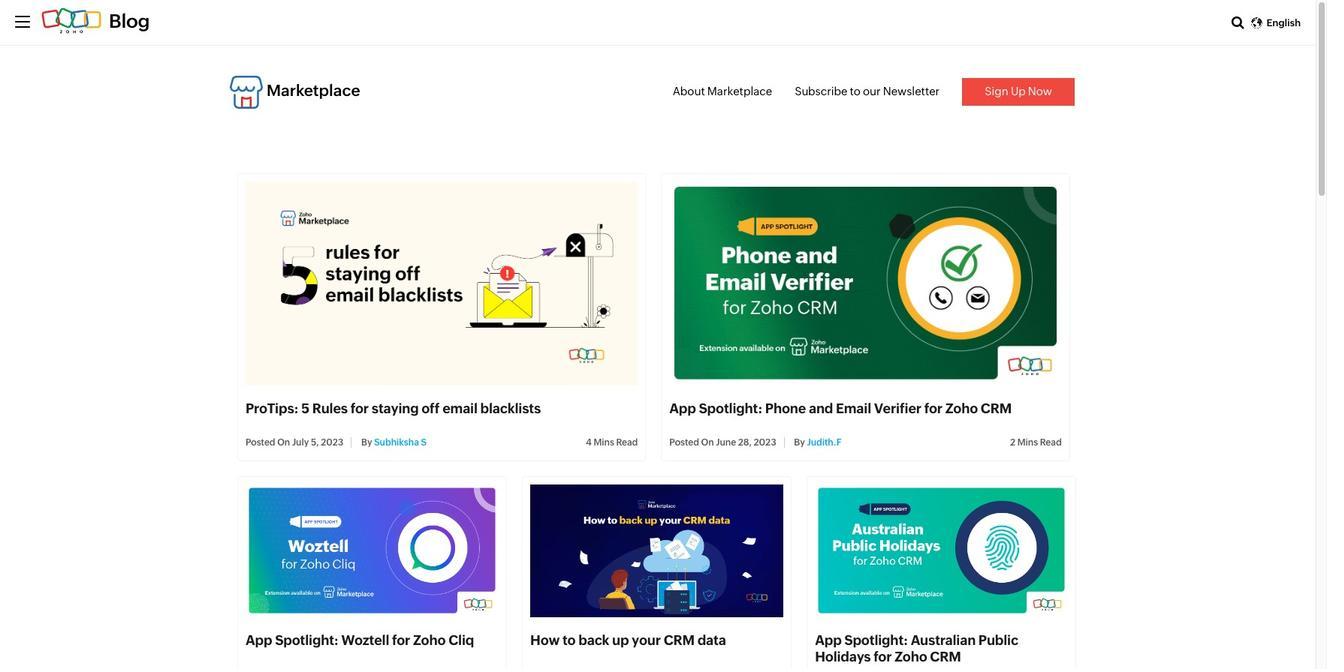 Task type: locate. For each thing, give the bounding box(es) containing it.
to
[[850, 85, 861, 98], [563, 633, 576, 649]]

2 horizontal spatial app
[[815, 633, 842, 649]]

posted down protips:
[[246, 438, 275, 449]]

app spotlight: australian public holidays for zoho crm image
[[815, 486, 1068, 618]]

1 horizontal spatial zoho
[[895, 649, 927, 665]]

1 horizontal spatial app
[[669, 401, 696, 417]]

posted left the june
[[669, 438, 699, 449]]

0 horizontal spatial app
[[246, 633, 272, 649]]

0 horizontal spatial on
[[277, 438, 290, 449]]

2 on from the left
[[701, 438, 714, 449]]

posted for app
[[669, 438, 699, 449]]

cliq
[[449, 633, 474, 649]]

2023 for rules
[[321, 438, 344, 449]]

sign up now
[[985, 85, 1052, 98]]

2 posted from the left
[[669, 438, 699, 449]]

2 horizontal spatial spotlight:
[[845, 633, 908, 649]]

subscribe
[[795, 85, 848, 98]]

on
[[277, 438, 290, 449], [701, 438, 714, 449]]

1 2023 from the left
[[321, 438, 344, 449]]

how to back up your crm data
[[530, 633, 726, 649]]

0 horizontal spatial to
[[563, 633, 576, 649]]

crm left 'data'
[[664, 633, 695, 649]]

zoho
[[945, 401, 978, 417], [413, 633, 446, 649], [895, 649, 927, 665]]

for right holidays
[[874, 649, 892, 665]]

mins
[[594, 438, 614, 449], [1018, 438, 1038, 449]]

for
[[351, 401, 369, 417], [924, 401, 943, 417], [392, 633, 410, 649], [874, 649, 892, 665]]

2023 right 28,
[[754, 438, 776, 449]]

1 on from the left
[[277, 438, 290, 449]]

app spotlight: phone and email verifier for zoho crm image
[[669, 181, 1062, 386]]

marketplace
[[267, 82, 360, 100], [707, 85, 772, 98]]

2 mins from the left
[[1018, 438, 1038, 449]]

crm down australian at the right
[[930, 649, 961, 665]]

by for for
[[361, 438, 372, 449]]

subhiksha s link
[[374, 438, 427, 449]]

posted for protips:
[[246, 438, 275, 449]]

2 2023 from the left
[[754, 438, 776, 449]]

english
[[1267, 17, 1301, 29]]

posted on july 5, 2023
[[246, 438, 344, 449]]

1 horizontal spatial posted
[[669, 438, 699, 449]]

1 vertical spatial zoho
[[413, 633, 446, 649]]

crm
[[981, 401, 1012, 417], [664, 633, 695, 649], [930, 649, 961, 665]]

by
[[361, 438, 372, 449], [794, 438, 805, 449]]

1 horizontal spatial read
[[1040, 438, 1062, 449]]

for right the rules at the left of the page
[[351, 401, 369, 417]]

spotlight: left woztell
[[275, 633, 339, 649]]

1 vertical spatial to
[[563, 633, 576, 649]]

1 horizontal spatial 2023
[[754, 438, 776, 449]]

2 vertical spatial crm
[[930, 649, 961, 665]]

5
[[301, 401, 310, 417]]

zoho down australian at the right
[[895, 649, 927, 665]]

on left the june
[[701, 438, 714, 449]]

up
[[612, 633, 629, 649]]

1 horizontal spatial by
[[794, 438, 805, 449]]

verifier
[[874, 401, 922, 417]]

about marketplace
[[673, 85, 772, 98]]

now
[[1028, 85, 1052, 98]]

posted
[[246, 438, 275, 449], [669, 438, 699, 449]]

0 horizontal spatial posted
[[246, 438, 275, 449]]

2023 right the 5,
[[321, 438, 344, 449]]

0 vertical spatial zoho
[[945, 401, 978, 417]]

2 by from the left
[[794, 438, 805, 449]]

public
[[979, 633, 1019, 649]]

sign
[[985, 85, 1009, 98]]

australian
[[911, 633, 976, 649]]

protips: 5 rules for staying off email blacklists link
[[246, 401, 541, 417]]

judith.f link
[[807, 438, 842, 449]]

0 vertical spatial to
[[850, 85, 861, 98]]

spotlight: up the june
[[699, 401, 762, 417]]

for inside app spotlight: australian public holidays for zoho crm
[[874, 649, 892, 665]]

0 horizontal spatial crm
[[664, 633, 695, 649]]

0 horizontal spatial by
[[361, 438, 372, 449]]

app
[[669, 401, 696, 417], [246, 633, 272, 649], [815, 633, 842, 649]]

2 horizontal spatial crm
[[981, 401, 1012, 417]]

by left judith.f
[[794, 438, 805, 449]]

mins right 2 at the bottom of page
[[1018, 438, 1038, 449]]

by left the subhiksha
[[361, 438, 372, 449]]

1 horizontal spatial mins
[[1018, 438, 1038, 449]]

2 vertical spatial zoho
[[895, 649, 927, 665]]

how to back up your crm data image
[[530, 486, 784, 618]]

read
[[616, 438, 638, 449], [1040, 438, 1062, 449]]

1 read from the left
[[616, 438, 638, 449]]

1 posted from the left
[[246, 438, 275, 449]]

crm up 2 at the bottom of page
[[981, 401, 1012, 417]]

0 horizontal spatial spotlight:
[[275, 633, 339, 649]]

read right 4
[[616, 438, 638, 449]]

mins right 4
[[594, 438, 614, 449]]

on for app
[[701, 438, 714, 449]]

read right 2 at the bottom of page
[[1040, 438, 1062, 449]]

blog banner
[[0, 0, 1316, 46]]

1 horizontal spatial marketplace
[[707, 85, 772, 98]]

app inside app spotlight: australian public holidays for zoho crm
[[815, 633, 842, 649]]

1 horizontal spatial on
[[701, 438, 714, 449]]

how to back up your crm data link
[[530, 633, 726, 649]]

spotlight:
[[699, 401, 762, 417], [275, 633, 339, 649], [845, 633, 908, 649]]

phone
[[765, 401, 806, 417]]

on left july
[[277, 438, 290, 449]]

1 mins from the left
[[594, 438, 614, 449]]

0 horizontal spatial marketplace
[[267, 82, 360, 100]]

app for app spotlight: australian public holidays for zoho crm
[[815, 633, 842, 649]]

to right how
[[563, 633, 576, 649]]

0 horizontal spatial zoho
[[413, 633, 446, 649]]

0 horizontal spatial mins
[[594, 438, 614, 449]]

email
[[836, 401, 871, 417]]

1 horizontal spatial spotlight:
[[699, 401, 762, 417]]

app spotlight: woztell for zoho cliq link
[[246, 633, 474, 649]]

spotlight: inside app spotlight: australian public holidays for zoho crm
[[845, 633, 908, 649]]

to left our
[[850, 85, 861, 98]]

about marketplace link
[[673, 85, 772, 98]]

mins for app spotlight: phone and email verifier for zoho crm
[[1018, 438, 1038, 449]]

zoho right "verifier"
[[945, 401, 978, 417]]

zoho left cliq
[[413, 633, 446, 649]]

our
[[863, 85, 881, 98]]

2023
[[321, 438, 344, 449], [754, 438, 776, 449]]

2 read from the left
[[1040, 438, 1062, 449]]

protips: 5 rules for staying off email blacklists image
[[246, 181, 638, 386]]

s
[[421, 438, 427, 449]]

blog
[[109, 11, 150, 32]]

spotlight: up holidays
[[845, 633, 908, 649]]

your
[[632, 633, 661, 649]]

1 by from the left
[[361, 438, 372, 449]]

28,
[[738, 438, 752, 449]]

0 horizontal spatial read
[[616, 438, 638, 449]]

rules
[[312, 401, 348, 417]]

4
[[586, 438, 592, 449]]

1 horizontal spatial crm
[[930, 649, 961, 665]]

1 horizontal spatial to
[[850, 85, 861, 98]]

spotlight: for australian
[[845, 633, 908, 649]]

2 horizontal spatial zoho
[[945, 401, 978, 417]]

0 horizontal spatial 2023
[[321, 438, 344, 449]]



Task type: vqa. For each thing, say whether or not it's contained in the screenshot.
App associated with App Spotlight: Australian Public Holidays for Zoho CRM
yes



Task type: describe. For each thing, give the bounding box(es) containing it.
subscribe to our newsletter
[[795, 85, 940, 98]]

2023 for phone
[[754, 438, 776, 449]]

subscribe to our newsletter link
[[795, 85, 940, 98]]

read for app spotlight: phone and email verifier for zoho crm
[[1040, 438, 1062, 449]]

sign up now link
[[962, 78, 1075, 106]]

app for app spotlight: woztell for zoho cliq
[[246, 633, 272, 649]]

about
[[673, 85, 705, 98]]

app for app spotlight: phone and email verifier for zoho crm
[[669, 401, 696, 417]]

off
[[422, 401, 440, 417]]

by subhiksha s
[[359, 438, 427, 449]]

data
[[698, 633, 726, 649]]

app spotlight: woztell for zoho cliq image
[[246, 486, 499, 618]]

for right "verifier"
[[924, 401, 943, 417]]

blog link
[[41, 11, 150, 32]]

0 vertical spatial crm
[[981, 401, 1012, 417]]

mins for protips: 5 rules for staying off email blacklists
[[594, 438, 614, 449]]

app spotlight: australian public holidays for zoho crm
[[815, 633, 1019, 665]]

spotlight: for phone
[[699, 401, 762, 417]]

subhiksha
[[374, 438, 419, 449]]

marketplace link
[[230, 76, 360, 109]]

5,
[[311, 438, 319, 449]]

2
[[1010, 438, 1016, 449]]

2 mins read
[[1010, 438, 1062, 449]]

on for protips:
[[277, 438, 290, 449]]

holidays
[[815, 649, 871, 665]]

protips: 5 rules for staying off email blacklists
[[246, 401, 541, 417]]

staying
[[372, 401, 419, 417]]

app spotlight: phone and email verifier for zoho crm link
[[669, 401, 1012, 417]]

for right woztell
[[392, 633, 410, 649]]

by for and
[[794, 438, 805, 449]]

up
[[1011, 85, 1026, 98]]

woztell
[[341, 633, 389, 649]]

1 vertical spatial crm
[[664, 633, 695, 649]]

protips:
[[246, 401, 299, 417]]

back
[[579, 633, 609, 649]]

email
[[443, 401, 478, 417]]

judith.f
[[807, 438, 842, 449]]

june
[[716, 438, 736, 449]]

4 mins read
[[586, 438, 638, 449]]

july
[[292, 438, 309, 449]]

zoho inside app spotlight: australian public holidays for zoho crm
[[895, 649, 927, 665]]

read for protips: 5 rules for staying off email blacklists
[[616, 438, 638, 449]]

and
[[809, 401, 833, 417]]

app spotlight: phone and email verifier for zoho crm
[[669, 401, 1012, 417]]

spotlight: for woztell
[[275, 633, 339, 649]]

blacklists
[[480, 401, 541, 417]]

to for subscribe
[[850, 85, 861, 98]]

crm inside app spotlight: australian public holidays for zoho crm
[[930, 649, 961, 665]]

app spotlight: woztell for zoho cliq
[[246, 633, 474, 649]]

by judith.f
[[792, 438, 842, 449]]

newsletter
[[883, 85, 940, 98]]

search image
[[1232, 16, 1244, 29]]

to for how
[[563, 633, 576, 649]]

how
[[530, 633, 560, 649]]

app spotlight: australian public holidays for zoho crm link
[[815, 633, 1019, 665]]

posted on june 28, 2023
[[669, 438, 776, 449]]



